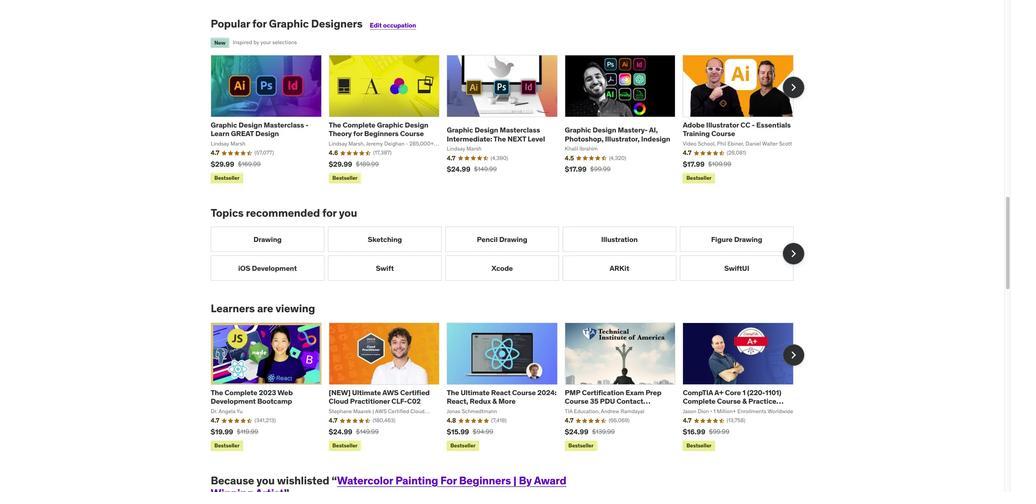 Task type: describe. For each thing, give the bounding box(es) containing it.
for
[[441, 474, 457, 488]]

development inside the complete 2023 web development bootcamp
[[211, 397, 256, 406]]

ios
[[238, 264, 250, 273]]

the complete graphic design theory for beginners course link
[[329, 121, 429, 138]]

next image for topics recommended for you
[[787, 247, 801, 262]]

illustration link
[[563, 227, 677, 252]]

course inside comptia a+ core 1 (220-1101) complete course & practice exam
[[717, 397, 741, 406]]

& inside comptia a+ core 1 (220-1101) complete course & practice exam
[[743, 397, 747, 406]]

sketching link
[[328, 227, 442, 252]]

ai,
[[649, 126, 658, 135]]

pmp certification exam prep course 35 pdu contact hours/pdu
[[565, 389, 662, 415]]

for inside the complete graphic design theory for beginners course
[[353, 129, 363, 138]]

carousel element containing graphic design masterclass - learn great design
[[211, 55, 805, 185]]

great
[[231, 129, 254, 138]]

viewing
[[276, 302, 315, 316]]

drawing link
[[211, 227, 325, 252]]

graphic design masterclass - learn great design link
[[211, 121, 309, 138]]

figure drawing link
[[680, 227, 794, 252]]

new
[[214, 39, 226, 46]]

pdu
[[600, 397, 615, 406]]

masterclass for level
[[500, 126, 540, 135]]

web
[[278, 389, 293, 398]]

watercolor painting for beginners | by award winning artist link
[[211, 474, 567, 493]]

essentials
[[757, 121, 791, 130]]

more
[[499, 397, 516, 406]]

|
[[514, 474, 517, 488]]

graphic design masterclass intermediate: the next level link
[[447, 126, 545, 143]]

course inside adobe illustrator cc - essentials training course
[[712, 129, 735, 138]]

beginners inside watercolor painting for beginners | by award winning artist
[[459, 474, 511, 488]]

swift
[[376, 264, 394, 273]]

[new]
[[329, 389, 351, 398]]

the complete 2023 web development bootcamp link
[[211, 389, 293, 406]]

comptia a+ core 1 (220-1101) complete course & practice exam
[[683, 389, 782, 415]]

course inside the complete graphic design theory for beginners course
[[400, 129, 424, 138]]

design for graphic design masterclass - learn great design
[[239, 121, 262, 130]]

watercolor
[[337, 474, 393, 488]]

hours/pdu
[[565, 406, 604, 415]]

certified
[[400, 389, 430, 398]]

popular for graphic designers
[[211, 17, 363, 31]]

pmp certification exam prep course 35 pdu contact hours/pdu link
[[565, 389, 662, 415]]

training
[[683, 129, 710, 138]]

edit occupation button
[[370, 21, 416, 29]]

carousel element for learners are viewing
[[211, 323, 805, 453]]

complete for theory
[[343, 121, 376, 130]]

graphic inside the complete graphic design theory for beginners course
[[377, 121, 403, 130]]

swiftui
[[725, 264, 750, 273]]

cc
[[741, 121, 751, 130]]

drawing inside drawing link
[[254, 235, 282, 244]]

"
[[332, 474, 337, 488]]

graphic design masterclass - learn great design
[[211, 121, 309, 138]]

1 horizontal spatial you
[[339, 206, 357, 220]]

edit occupation
[[370, 21, 416, 29]]

c02
[[407, 397, 421, 406]]

core
[[725, 389, 741, 398]]

exam inside comptia a+ core 1 (220-1101) complete course & practice exam
[[683, 406, 702, 415]]

pmp
[[565, 389, 581, 398]]

design for graphic design mastery- ai, photoshop, illustrator, indesign
[[593, 126, 617, 135]]

bootcamp
[[257, 397, 292, 406]]

because
[[211, 474, 254, 488]]

because you wishlisted "
[[211, 474, 337, 488]]

indesign
[[641, 134, 671, 143]]

[new] ultimate aws certified cloud practitioner clf-c02 link
[[329, 389, 430, 406]]

pencil drawing
[[477, 235, 528, 244]]

next image for learners are viewing
[[787, 349, 801, 363]]

pencil
[[477, 235, 498, 244]]

illustrator,
[[605, 134, 640, 143]]

the ultimate react course 2024: react, redux & more link
[[447, 389, 557, 406]]

prep
[[646, 389, 662, 398]]

2 vertical spatial for
[[322, 206, 337, 220]]

swiftui link
[[680, 256, 794, 281]]

are
[[257, 302, 273, 316]]

the for the complete graphic design theory for beginners course
[[329, 121, 341, 130]]

redux
[[470, 397, 491, 406]]

painting
[[396, 474, 438, 488]]

ios development link
[[211, 256, 325, 281]]

illustration
[[601, 235, 638, 244]]

by
[[254, 39, 259, 46]]

recommended
[[246, 206, 320, 220]]

[new] ultimate aws certified cloud practitioner clf-c02
[[329, 389, 430, 406]]

award
[[534, 474, 567, 488]]

figure
[[712, 235, 733, 244]]

watercolor painting for beginners | by award winning artist
[[211, 474, 567, 493]]

graphic for graphic design mastery- ai, photoshop, illustrator, indesign
[[565, 126, 591, 135]]

course inside pmp certification exam prep course 35 pdu contact hours/pdu
[[565, 397, 589, 406]]

react,
[[447, 397, 468, 406]]

inspired by your selections
[[233, 39, 297, 46]]

arkit link
[[563, 256, 677, 281]]

0 horizontal spatial you
[[257, 474, 275, 488]]

adobe
[[683, 121, 705, 130]]

the complete graphic design theory for beginners course
[[329, 121, 429, 138]]

design inside the complete graphic design theory for beginners course
[[405, 121, 429, 130]]

the for the ultimate react course 2024: react, redux & more
[[447, 389, 459, 398]]

graphic for graphic design masterclass - learn great design
[[211, 121, 237, 130]]



Task type: locate. For each thing, give the bounding box(es) containing it.
0 horizontal spatial &
[[493, 397, 497, 406]]

drawing
[[254, 235, 282, 244], [499, 235, 528, 244], [734, 235, 763, 244]]

development left 2023
[[211, 397, 256, 406]]

complete inside the complete graphic design theory for beginners course
[[343, 121, 376, 130]]

-
[[306, 121, 309, 130], [752, 121, 755, 130]]

1 carousel element from the top
[[211, 55, 805, 185]]

next image
[[787, 80, 801, 95]]

1 vertical spatial beginners
[[459, 474, 511, 488]]

1 & from the left
[[493, 397, 497, 406]]

1 horizontal spatial ultimate
[[461, 389, 490, 398]]

exam inside pmp certification exam prep course 35 pdu contact hours/pdu
[[626, 389, 644, 398]]

the
[[329, 121, 341, 130], [494, 134, 506, 143], [211, 389, 223, 398], [447, 389, 459, 398]]

0 vertical spatial for
[[252, 17, 267, 31]]

the inside the complete graphic design theory for beginners course
[[329, 121, 341, 130]]

comptia a+ core 1 (220-1101) complete course & practice exam link
[[683, 389, 784, 415]]

drawing for figure drawing
[[734, 235, 763, 244]]

carousel element for topics recommended for you
[[211, 227, 805, 281]]

& inside the ultimate react course 2024: react, redux & more
[[493, 397, 497, 406]]

designers
[[311, 17, 363, 31]]

exam
[[626, 389, 644, 398], [683, 406, 702, 415]]

0 horizontal spatial masterclass
[[264, 121, 304, 130]]

0 horizontal spatial drawing
[[254, 235, 282, 244]]

exam left prep
[[626, 389, 644, 398]]

1 vertical spatial development
[[211, 397, 256, 406]]

1 horizontal spatial &
[[743, 397, 747, 406]]

- left theory
[[306, 121, 309, 130]]

topics
[[211, 206, 244, 220]]

- right cc
[[752, 121, 755, 130]]

xcode link
[[446, 256, 559, 281]]

learners
[[211, 302, 255, 316]]

the for the complete 2023 web development bootcamp
[[211, 389, 223, 398]]

design inside graphic design masterclass intermediate: the next level
[[475, 126, 498, 135]]

1 vertical spatial exam
[[683, 406, 702, 415]]

1 horizontal spatial masterclass
[[500, 126, 540, 135]]

0 horizontal spatial complete
[[225, 389, 257, 398]]

drawing inside pencil drawing link
[[499, 235, 528, 244]]

& left more
[[493, 397, 497, 406]]

2 horizontal spatial for
[[353, 129, 363, 138]]

the inside the ultimate react course 2024: react, redux & more
[[447, 389, 459, 398]]

aws
[[383, 389, 399, 398]]

2023
[[259, 389, 276, 398]]

development
[[252, 264, 297, 273], [211, 397, 256, 406]]

wishlisted
[[277, 474, 329, 488]]

the inside graphic design masterclass intermediate: the next level
[[494, 134, 506, 143]]

comptia
[[683, 389, 713, 398]]

illustrator
[[707, 121, 739, 130]]

drawing right the figure
[[734, 235, 763, 244]]

learners are viewing
[[211, 302, 315, 316]]

2 horizontal spatial drawing
[[734, 235, 763, 244]]

popular
[[211, 17, 250, 31]]

carousel element
[[211, 55, 805, 185], [211, 227, 805, 281], [211, 323, 805, 453]]

1 vertical spatial next image
[[787, 349, 801, 363]]

graphic for graphic design masterclass intermediate: the next level
[[447, 126, 473, 135]]

2 vertical spatial carousel element
[[211, 323, 805, 453]]

2 carousel element from the top
[[211, 227, 805, 281]]

&
[[493, 397, 497, 406], [743, 397, 747, 406]]

complete
[[343, 121, 376, 130], [225, 389, 257, 398], [683, 397, 716, 406]]

next
[[508, 134, 526, 143]]

inspired
[[233, 39, 252, 46]]

1 horizontal spatial -
[[752, 121, 755, 130]]

level
[[528, 134, 545, 143]]

edit
[[370, 21, 382, 29]]

- inside adobe illustrator cc - essentials training course
[[752, 121, 755, 130]]

the ultimate react course 2024: react, redux & more
[[447, 389, 557, 406]]

ultimate for practitioner
[[352, 389, 381, 398]]

development inside ios development link
[[252, 264, 297, 273]]

2 - from the left
[[752, 121, 755, 130]]

development down drawing link
[[252, 264, 297, 273]]

ultimate for react,
[[461, 389, 490, 398]]

mastery-
[[618, 126, 648, 135]]

xcode
[[492, 264, 513, 273]]

ultimate inside the ultimate react course 2024: react, redux & more
[[461, 389, 490, 398]]

0 vertical spatial next image
[[787, 247, 801, 262]]

complete inside the complete 2023 web development bootcamp
[[225, 389, 257, 398]]

cloud
[[329, 397, 349, 406]]

exam down comptia
[[683, 406, 702, 415]]

design inside graphic design mastery- ai, photoshop, illustrator, indesign
[[593, 126, 617, 135]]

0 horizontal spatial beginners
[[364, 129, 399, 138]]

0 horizontal spatial -
[[306, 121, 309, 130]]

graphic design masterclass intermediate: the next level
[[447, 126, 545, 143]]

practitioner
[[350, 397, 390, 406]]

photoshop,
[[565, 134, 604, 143]]

2 horizontal spatial complete
[[683, 397, 716, 406]]

learn
[[211, 129, 230, 138]]

0 horizontal spatial exam
[[626, 389, 644, 398]]

masterclass inside graphic design masterclass - learn great design
[[264, 121, 304, 130]]

- for cc
[[752, 121, 755, 130]]

0 vertical spatial beginners
[[364, 129, 399, 138]]

react
[[491, 389, 511, 398]]

arkit
[[610, 264, 630, 273]]

course inside the ultimate react course 2024: react, redux & more
[[512, 389, 536, 398]]

graphic inside graphic design masterclass - learn great design
[[211, 121, 237, 130]]

2 next image from the top
[[787, 349, 801, 363]]

1 drawing from the left
[[254, 235, 282, 244]]

0 vertical spatial carousel element
[[211, 55, 805, 185]]

beginners right theory
[[364, 129, 399, 138]]

clf-
[[392, 397, 407, 406]]

2 & from the left
[[743, 397, 747, 406]]

2 drawing from the left
[[499, 235, 528, 244]]

0 horizontal spatial ultimate
[[352, 389, 381, 398]]

a+
[[715, 389, 724, 398]]

pencil drawing link
[[446, 227, 559, 252]]

certification
[[582, 389, 624, 398]]

1
[[743, 389, 746, 398]]

ultimate left aws
[[352, 389, 381, 398]]

course
[[400, 129, 424, 138], [712, 129, 735, 138], [512, 389, 536, 398], [565, 397, 589, 406], [717, 397, 741, 406]]

1 next image from the top
[[787, 247, 801, 262]]

drawing right the pencil
[[499, 235, 528, 244]]

adobe illustrator cc - essentials training course link
[[683, 121, 791, 138]]

carousel element containing the complete 2023 web development bootcamp
[[211, 323, 805, 453]]

graphic
[[269, 17, 309, 31], [211, 121, 237, 130], [377, 121, 403, 130], [447, 126, 473, 135], [565, 126, 591, 135]]

the inside the complete 2023 web development bootcamp
[[211, 389, 223, 398]]

1 - from the left
[[306, 121, 309, 130]]

drawing inside figure drawing link
[[734, 235, 763, 244]]

ultimate
[[352, 389, 381, 398], [461, 389, 490, 398]]

ios development
[[238, 264, 297, 273]]

masterclass
[[264, 121, 304, 130], [500, 126, 540, 135]]

drawing for pencil drawing
[[499, 235, 528, 244]]

1101)
[[766, 389, 782, 398]]

beginners left |
[[459, 474, 511, 488]]

0 vertical spatial exam
[[626, 389, 644, 398]]

contact
[[617, 397, 644, 406]]

figure drawing
[[712, 235, 763, 244]]

by
[[519, 474, 532, 488]]

carousel element containing drawing
[[211, 227, 805, 281]]

1 horizontal spatial drawing
[[499, 235, 528, 244]]

- inside graphic design masterclass - learn great design
[[306, 121, 309, 130]]

occupation
[[383, 21, 416, 29]]

0 horizontal spatial for
[[252, 17, 267, 31]]

topics recommended for you
[[211, 206, 357, 220]]

1 vertical spatial you
[[257, 474, 275, 488]]

swift link
[[328, 256, 442, 281]]

35
[[590, 397, 599, 406]]

3 carousel element from the top
[[211, 323, 805, 453]]

masterclass for design
[[264, 121, 304, 130]]

complete inside comptia a+ core 1 (220-1101) complete course & practice exam
[[683, 397, 716, 406]]

you
[[339, 206, 357, 220], [257, 474, 275, 488]]

graphic inside graphic design mastery- ai, photoshop, illustrator, indesign
[[565, 126, 591, 135]]

artist
[[256, 487, 284, 493]]

1 vertical spatial for
[[353, 129, 363, 138]]

1 horizontal spatial exam
[[683, 406, 702, 415]]

ultimate left react
[[461, 389, 490, 398]]

1 ultimate from the left
[[352, 389, 381, 398]]

sketching
[[368, 235, 402, 244]]

next image
[[787, 247, 801, 262], [787, 349, 801, 363]]

1 horizontal spatial complete
[[343, 121, 376, 130]]

intermediate:
[[447, 134, 492, 143]]

masterclass inside graphic design masterclass intermediate: the next level
[[500, 126, 540, 135]]

complete for development
[[225, 389, 257, 398]]

beginners inside the complete graphic design theory for beginners course
[[364, 129, 399, 138]]

the complete 2023 web development bootcamp
[[211, 389, 293, 406]]

(220-
[[747, 389, 766, 398]]

1 horizontal spatial beginners
[[459, 474, 511, 488]]

0 vertical spatial development
[[252, 264, 297, 273]]

1 vertical spatial carousel element
[[211, 227, 805, 281]]

graphic inside graphic design masterclass intermediate: the next level
[[447, 126, 473, 135]]

- for masterclass
[[306, 121, 309, 130]]

1 horizontal spatial for
[[322, 206, 337, 220]]

winning
[[211, 487, 253, 493]]

drawing up ios development on the bottom of page
[[254, 235, 282, 244]]

design for graphic design masterclass intermediate: the next level
[[475, 126, 498, 135]]

0 vertical spatial you
[[339, 206, 357, 220]]

ultimate inside [new] ultimate aws certified cloud practitioner clf-c02
[[352, 389, 381, 398]]

& left (220-
[[743, 397, 747, 406]]

3 drawing from the left
[[734, 235, 763, 244]]

2 ultimate from the left
[[461, 389, 490, 398]]

graphic design mastery- ai, photoshop, illustrator, indesign
[[565, 126, 671, 143]]



Task type: vqa. For each thing, say whether or not it's contained in the screenshot.
Graphic Design Mastery- AI, Photoshop, Illustrator, Indesign link
yes



